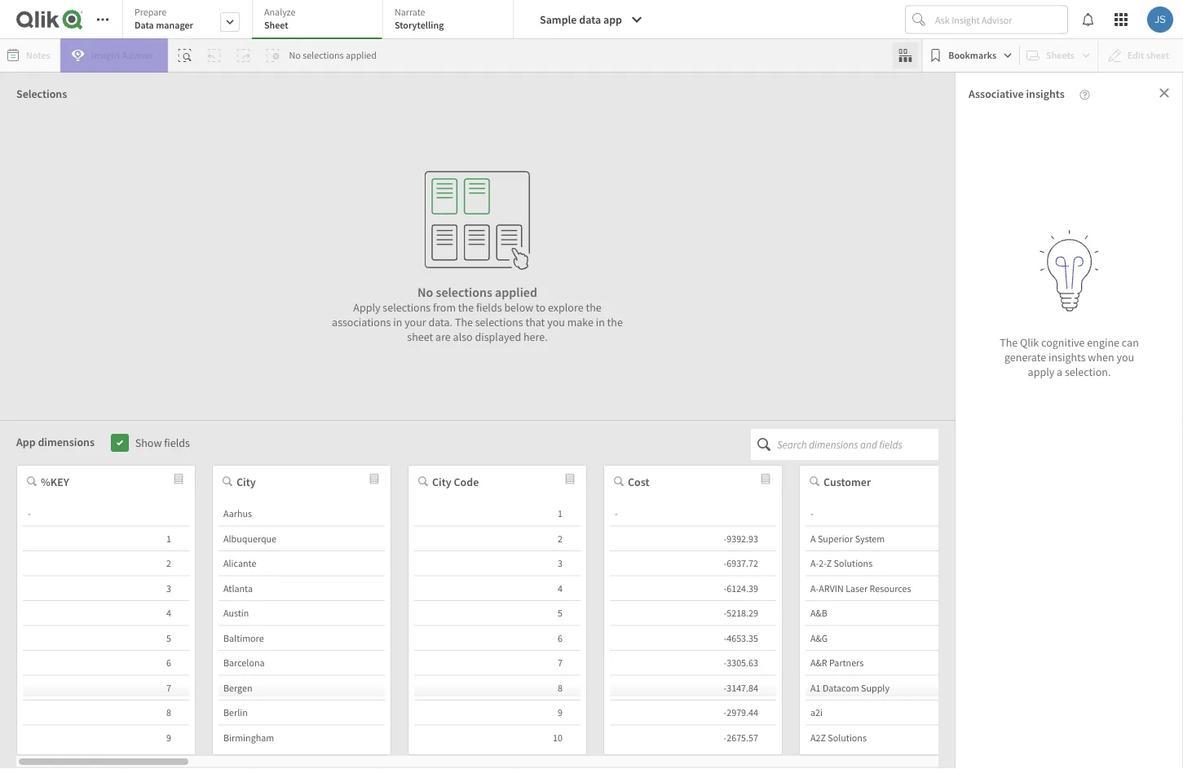 Task type: locate. For each thing, give the bounding box(es) containing it.
no down analyze sheet
[[289, 49, 301, 62]]

1 a- from the top
[[811, 557, 819, 570]]

2-
[[819, 557, 827, 570]]

fields
[[476, 300, 502, 315], [164, 436, 190, 450]]

3 option
[[414, 552, 581, 576], [23, 576, 189, 601]]

0 vertical spatial manager
[[92, 711, 133, 726]]

the right make
[[608, 315, 623, 330]]

3 list box from the left
[[414, 502, 581, 769]]

data left app
[[579, 12, 601, 27]]

that left "explore"
[[526, 315, 545, 330]]

john smith image
[[1148, 7, 1174, 33]]

date up breakdown
[[462, 188, 484, 203]]

0 vertical spatial 5
[[558, 607, 563, 619]]

menu containing desc
[[84, 180, 246, 769]]

0 horizontal spatial 6
[[166, 657, 171, 669]]

1 horizontal spatial 4
[[558, 582, 563, 595]]

2 a- from the top
[[811, 582, 819, 595]]

atlanta
[[224, 582, 253, 595]]

trend over time
[[418, 653, 484, 665]]

associations
[[332, 315, 391, 330]]

datacom
[[823, 681, 860, 694]]

1 horizontal spatial city
[[329, 650, 351, 667]]

or
[[149, 716, 158, 730]]

0 vertical spatial 7
[[558, 657, 563, 669]]

0 vertical spatial 4
[[558, 582, 563, 595]]

10
[[553, 731, 563, 744]]

- up -3147.84
[[724, 657, 727, 669]]

number down or
[[136, 744, 175, 758]]

- down -9392.93
[[724, 557, 727, 570]]

5 option up time at left bottom
[[414, 601, 581, 626]]

manager number menu item
[[84, 735, 233, 768]]

0 horizontal spatial 3
[[166, 582, 171, 595]]

0 vertical spatial 1
[[558, 507, 563, 520]]

1 horizontal spatial 3 option
[[414, 552, 581, 576]]

- for -6937.72
[[724, 557, 727, 570]]

the right "explore"
[[586, 300, 602, 315]]

application
[[0, 0, 1184, 769]]

list box containing 1
[[414, 502, 581, 769]]

8 right or
[[166, 706, 171, 719]]

0 horizontal spatial 2 option
[[23, 552, 189, 576]]

0 vertical spatial the
[[455, 315, 473, 330]]

6 option
[[414, 626, 581, 651], [23, 651, 189, 676]]

- for -9392.93
[[724, 532, 727, 545]]

4 option
[[414, 576, 581, 601], [23, 601, 189, 626]]

0 horizontal spatial the
[[15, 716, 31, 730]]

berlin
[[224, 706, 248, 719]]

here.
[[524, 330, 548, 344]]

apply
[[1029, 365, 1055, 380]]

1 vertical spatial 8
[[166, 706, 171, 719]]

1 horizontal spatial 7
[[558, 657, 563, 669]]

analyze
[[264, 6, 296, 18]]

list box
[[23, 502, 189, 769], [219, 502, 385, 769], [414, 502, 581, 769], [610, 502, 777, 769], [806, 502, 973, 769]]

be
[[263, 716, 274, 730]]

0 vertical spatial a-
[[811, 557, 819, 570]]

1 vertical spatial data
[[33, 716, 54, 730]]

1 horizontal spatial that
[[526, 315, 545, 330]]

item desc menu item
[[84, 539, 233, 572]]

time
[[465, 653, 484, 665]]

analyze sheet
[[264, 6, 296, 31]]

hide properties image
[[42, 88, 55, 101]]

7 up 10
[[558, 657, 563, 669]]

process control (rolling mean)
[[740, 653, 866, 665]]

1 horizontal spatial add
[[857, 592, 875, 605]]

4 list box from the left
[[610, 502, 777, 769]]

0 horizontal spatial that
[[211, 716, 229, 730]]

0 vertical spatial 8
[[558, 681, 563, 694]]

bergen option
[[219, 676, 385, 701]]

location button
[[84, 646, 202, 660]]

6 option up longitude on the bottom left of the page
[[23, 651, 189, 676]]

applied for no selections applied
[[346, 49, 377, 62]]

- for -4653.35
[[724, 632, 727, 644]]

-6937.72 option
[[610, 552, 777, 576]]

solutions right z
[[834, 557, 873, 570]]

5 option up longitude on the bottom left of the page
[[23, 626, 189, 651]]

0 vertical spatial 2
[[558, 532, 563, 545]]

2 list box from the left
[[219, 502, 385, 769]]

1 vertical spatial that
[[211, 716, 229, 730]]

sample data app
[[540, 12, 622, 27]]

0 vertical spatial no
[[289, 49, 301, 62]]

0 horizontal spatial 3 option
[[23, 576, 189, 601]]

Ask Insight Advisor text field
[[933, 6, 1068, 33]]

you inside no selections applied apply selections from the fields below to explore the associations in your data. the selections that you make in the sheet are also displayed here.
[[548, 315, 565, 330]]

set
[[56, 716, 68, 730]]

desc
[[92, 417, 115, 432], [116, 548, 139, 563]]

in for data
[[306, 716, 314, 730]]

0 horizontal spatial 7
[[166, 681, 171, 694]]

0 horizontal spatial 9 option
[[23, 726, 189, 751]]

0 vertical spatial 9
[[558, 706, 563, 719]]

1 vertical spatial 5
[[166, 632, 171, 644]]

0 horizontal spatial 8
[[166, 706, 171, 719]]

contains
[[70, 716, 107, 730]]

1 vertical spatial no
[[418, 284, 433, 300]]

1 horizontal spatial applied
[[495, 284, 538, 300]]

number inside invoice number menu item
[[129, 515, 168, 530]]

associative insights
[[969, 86, 1065, 101]]

2 option down code
[[414, 527, 581, 552]]

4 option up 'location'
[[23, 601, 189, 626]]

to
[[536, 300, 546, 315], [528, 592, 538, 605], [877, 592, 886, 605], [916, 748, 925, 761]]

- up -2675.57
[[724, 706, 727, 719]]

baltimore option
[[219, 626, 385, 651]]

-2979.44
[[724, 706, 759, 719]]

city left code
[[432, 474, 452, 489]]

you
[[548, 315, 565, 330], [1117, 350, 1135, 365]]

- inside option
[[724, 632, 727, 644]]

1 horizontal spatial 5
[[558, 607, 563, 619]]

1 horizontal spatial desc
[[116, 548, 139, 563]]

-3147.84
[[724, 681, 759, 694]]

number inside manager number menu item
[[136, 744, 175, 758]]

4 for 4 option to the left
[[166, 607, 171, 619]]

resources
[[870, 582, 912, 595]]

menu
[[84, 180, 246, 769]]

z
[[827, 557, 832, 570]]

1 list box from the left
[[23, 502, 189, 769]]

city for city code
[[432, 474, 452, 489]]

-3147.84 option
[[610, 676, 777, 701]]

no inside no selections applied apply selections from the fields below to explore the associations in your data. the selections that you make in the sheet are also displayed here.
[[418, 284, 433, 300]]

superior
[[818, 532, 854, 545]]

dimensions
[[990, 269, 1055, 286]]

- for -3305.63
[[724, 657, 727, 669]]

number for manager number
[[136, 744, 175, 758]]

data left set
[[33, 716, 54, 730]]

data.
[[429, 315, 453, 330]]

8 option down longitude on the bottom left of the page
[[23, 701, 189, 726]]

a1 datacom supply
[[811, 681, 890, 694]]

1 option
[[414, 502, 581, 527], [23, 527, 189, 552]]

number up item desc button
[[129, 515, 168, 530]]

1 horizontal spatial date
[[462, 188, 484, 203]]

1 vertical spatial the
[[1000, 335, 1018, 350]]

2
[[558, 532, 563, 545], [166, 557, 171, 570]]

0 horizontal spatial applied
[[346, 49, 377, 62]]

1 horizontal spatial %key
[[1000, 347, 1029, 361]]

1 vertical spatial 9
[[166, 731, 171, 744]]

close selections tool image
[[899, 49, 912, 62]]

1 horizontal spatial 2
[[558, 532, 563, 545]]

aarhus
[[224, 507, 252, 520]]

desc right item
[[116, 548, 139, 563]]

when
[[1089, 350, 1115, 365]]

hide assets image
[[13, 88, 26, 101]]

1 vertical spatial %key
[[41, 474, 69, 489]]

1 horizontal spatial 5 option
[[414, 601, 581, 626]]

%key inside app dimension region
[[41, 474, 69, 489]]

7 for the left the 7 option
[[166, 681, 171, 694]]

you inside the qlik cognitive engine can generate insights when you apply a selection.
[[1117, 350, 1135, 365]]

manager number
[[92, 744, 175, 758]]

1 horizontal spatial 3
[[558, 557, 563, 570]]

0 horizontal spatial %key
[[41, 474, 69, 489]]

2 manager from the top
[[92, 744, 133, 758]]

cognitive
[[1042, 335, 1086, 350]]

in right make
[[596, 315, 605, 330]]

make
[[568, 315, 594, 330]]

sample data app button
[[530, 7, 654, 33]]

0 vertical spatial %key
[[1000, 347, 1029, 361]]

no selections applied
[[289, 49, 377, 62]]

%key
[[1000, 347, 1029, 361], [41, 474, 69, 489]]

-9392.93 option
[[610, 527, 777, 552]]

9392.93
[[727, 532, 759, 545]]

7 up manager menu item
[[166, 681, 171, 694]]

(rolling
[[806, 653, 837, 665]]

date right and
[[378, 650, 404, 667]]

0 horizontal spatial in
[[306, 716, 314, 730]]

1 horizontal spatial the
[[455, 315, 473, 330]]

latitude menu item
[[84, 605, 233, 637]]

a-
[[811, 557, 819, 570], [811, 582, 819, 595]]

- down -5218.29 at the bottom
[[724, 632, 727, 644]]

number for invoice number
[[129, 515, 168, 530]]

1 vertical spatial date
[[378, 650, 404, 667]]

1 horizontal spatial 6
[[558, 632, 563, 644]]

desc menu item
[[84, 409, 233, 441]]

8 up 10
[[558, 681, 563, 694]]

1 horizontal spatial 8 option
[[414, 676, 581, 701]]

8 option
[[414, 676, 581, 701], [23, 701, 189, 726]]

a- left z
[[811, 557, 819, 570]]

1 manager from the top
[[92, 711, 133, 726]]

1 horizontal spatial data
[[579, 12, 601, 27]]

1 vertical spatial manager
[[92, 744, 133, 758]]

0 vertical spatial desc
[[92, 417, 115, 432]]

1 horizontal spatial 9 option
[[414, 701, 581, 726]]

city right by
[[329, 650, 351, 667]]

show fields
[[135, 436, 190, 450]]

0 horizontal spatial 8 option
[[23, 701, 189, 726]]

-6124.39 option
[[610, 576, 777, 601]]

the left qlik
[[1000, 335, 1018, 350]]

1 vertical spatial fields
[[164, 436, 190, 450]]

manager for manager number
[[92, 744, 133, 758]]

a&g
[[811, 632, 828, 644]]

* the data set contains negative or zero values that cannot be shown in this chart.
[[9, 716, 360, 730]]

9 up 10
[[558, 706, 563, 719]]

manager down longitude on the bottom left of the page
[[92, 711, 133, 726]]

data
[[579, 12, 601, 27], [33, 716, 54, 730]]

1 for leftmost 1 option
[[166, 532, 171, 545]]

in left your
[[393, 315, 403, 330]]

desc up grosssales
[[92, 417, 115, 432]]

9 for leftmost "9" option
[[166, 731, 171, 744]]

number
[[129, 515, 168, 530], [136, 744, 175, 758]]

-2979.44 option
[[610, 701, 777, 726]]

tab list
[[122, 0, 519, 41]]

0 vertical spatial applied
[[346, 49, 377, 62]]

- up the ","
[[811, 507, 814, 520]]

are
[[436, 330, 451, 344]]

4 option up time at left bottom
[[414, 576, 581, 601]]

5 option
[[414, 601, 581, 626], [23, 626, 189, 651]]

0 horizontal spatial 9
[[166, 731, 171, 744]]

manager number button
[[84, 744, 202, 758]]

the right data. on the top of page
[[455, 315, 473, 330]]

2 vertical spatial the
[[15, 716, 31, 730]]

you right the 'when'
[[1117, 350, 1135, 365]]

1 vertical spatial 1
[[166, 532, 171, 545]]

from
[[433, 300, 456, 315]]

city up the aarhus
[[237, 474, 256, 489]]

- inside "option"
[[724, 607, 727, 619]]

fields left below
[[476, 300, 502, 315]]

solutions right a2z
[[828, 731, 867, 744]]

3
[[558, 557, 563, 570], [166, 582, 171, 595]]

austin option
[[219, 601, 385, 626]]

2 option down invoice
[[23, 552, 189, 576]]

cancel button
[[907, 127, 968, 153]]

to inside no selections applied apply selections from the fields below to explore the associations in your data. the selections that you make in the sheet are also displayed here.
[[536, 300, 546, 315]]

grosssales menu item
[[84, 441, 233, 474]]

a- for 2-
[[811, 557, 819, 570]]

no selections applied apply selections from the fields below to explore the associations in your data. the selections that you make in the sheet are also displayed here.
[[332, 284, 623, 344]]

- down the -6124.39 at the bottom
[[724, 607, 727, 619]]

2 horizontal spatial the
[[1000, 335, 1018, 350]]

item desc button
[[84, 548, 202, 563]]

- down -2979.44
[[724, 731, 727, 744]]

2 horizontal spatial city
[[432, 474, 452, 489]]

manager for manager
[[92, 711, 133, 726]]

1 horizontal spatial fields
[[476, 300, 502, 315]]

0 vertical spatial number
[[129, 515, 168, 530]]

that
[[526, 315, 545, 330], [211, 716, 229, 730]]

0 horizontal spatial 1 option
[[23, 527, 189, 552]]

storytelling
[[395, 19, 444, 31]]

the right *
[[15, 716, 31, 730]]

0 horizontal spatial city
[[237, 474, 256, 489]]

1 vertical spatial 7
[[166, 681, 171, 694]]

- up -6937.72
[[724, 532, 727, 545]]

solutions
[[834, 557, 873, 570], [828, 731, 867, 744]]

Search dimensions and fields text field
[[778, 429, 939, 460]]

- down -3305.63
[[724, 681, 727, 694]]

city
[[237, 474, 256, 489], [432, 474, 452, 489], [329, 650, 351, 667]]

app
[[604, 12, 622, 27]]

that right values
[[211, 716, 229, 730]]

- up -5218.29 at the bottom
[[724, 582, 727, 595]]

sample
[[540, 12, 577, 27]]

applied inside no selections applied apply selections from the fields below to explore the associations in your data. the selections that you make in the sheet are also displayed here.
[[495, 284, 538, 300]]

1 horizontal spatial in
[[393, 315, 403, 330]]

data inside button
[[579, 12, 601, 27]]

0 horizontal spatial fields
[[164, 436, 190, 450]]

0 vertical spatial you
[[548, 315, 565, 330]]

%key up apply
[[1000, 347, 1029, 361]]

in left this
[[306, 716, 314, 730]]

0 horizontal spatial 2
[[166, 557, 171, 570]]

2 for the left 2 "option"
[[166, 557, 171, 570]]

- inside 'option'
[[724, 532, 727, 545]]

9 option
[[414, 701, 581, 726], [23, 726, 189, 751]]

1 horizontal spatial 1
[[558, 507, 563, 520]]

9 down zero
[[166, 731, 171, 744]]

0 horizontal spatial date
[[378, 650, 404, 667]]

0 horizontal spatial desc
[[92, 417, 115, 432]]

-5218.29 option
[[610, 601, 777, 626]]

1 vertical spatial 6
[[166, 657, 171, 669]]

1 horizontal spatial 1 option
[[414, 502, 581, 527]]

generate
[[1005, 350, 1047, 365]]

0 horizontal spatial no
[[289, 49, 301, 62]]

0 horizontal spatial 1
[[166, 532, 171, 545]]

1 vertical spatial you
[[1117, 350, 1135, 365]]

the right from
[[458, 300, 474, 315]]

0 horizontal spatial 5
[[166, 632, 171, 644]]

application containing dimensions
[[0, 0, 1184, 769]]

tab list containing prepare
[[122, 0, 519, 41]]

- inside - a superior system
[[811, 507, 814, 520]]

list box containing aarhus
[[219, 502, 385, 769]]

6 option up time at left bottom
[[414, 626, 581, 651]]

associative
[[969, 86, 1024, 101]]

a- up a&b
[[811, 582, 819, 595]]

5
[[558, 607, 563, 619], [166, 632, 171, 644]]

1 vertical spatial insights
[[1049, 350, 1086, 365]]

item number menu item
[[84, 572, 233, 605]]

bookmarks button
[[926, 42, 1017, 69]]

8 option down time at left bottom
[[414, 676, 581, 701]]

5 for the right "5" option
[[558, 607, 563, 619]]

no up your
[[418, 284, 433, 300]]

qlik
[[1021, 335, 1040, 350]]

7 option
[[414, 651, 581, 676], [23, 676, 189, 701]]

in
[[393, 315, 403, 330], [596, 315, 605, 330], [306, 716, 314, 730]]

1 horizontal spatial no
[[418, 284, 433, 300]]

1 vertical spatial a-
[[811, 582, 819, 595]]

fields right show
[[164, 436, 190, 450]]

you left make
[[548, 315, 565, 330]]

9
[[558, 706, 563, 719], [166, 731, 171, 744]]

list box for city
[[219, 502, 385, 769]]

manager down negative
[[92, 744, 133, 758]]

the inside the qlik cognitive engine can generate insights when you apply a selection.
[[1000, 335, 1018, 350]]

1 horizontal spatial the
[[586, 300, 602, 315]]

2 option
[[414, 527, 581, 552], [23, 552, 189, 576]]

1 vertical spatial 2
[[166, 557, 171, 570]]

%key down app dimensions on the left bottom of page
[[41, 474, 69, 489]]



Task type: describe. For each thing, give the bounding box(es) containing it.
control
[[774, 653, 804, 665]]

manager button
[[84, 711, 202, 726]]

*
[[9, 716, 13, 730]]

over
[[444, 653, 463, 665]]

5218.29
[[727, 607, 759, 619]]

7 for rightmost the 7 option
[[558, 657, 563, 669]]

city for city
[[237, 474, 256, 489]]

no for no selections applied
[[289, 49, 301, 62]]

sheet inside no selections applied apply selections from the fields below to explore the associations in your data. the selections that you make in the sheet are also displayed here.
[[407, 330, 433, 344]]

list box for cost
[[610, 502, 777, 769]]

longitude
[[92, 678, 141, 693]]

dimensions
[[38, 435, 95, 450]]

in for applied
[[393, 315, 403, 330]]

1 horizontal spatial 6 option
[[414, 626, 581, 651]]

5 list box from the left
[[806, 502, 973, 769]]

your
[[405, 315, 426, 330]]

sales by city and date
[[281, 650, 404, 667]]

Ask a question text field
[[313, 81, 1034, 107]]

0 horizontal spatial 7 option
[[23, 676, 189, 701]]

below
[[505, 300, 534, 315]]

5 for leftmost "5" option
[[166, 632, 171, 644]]

-6124.39
[[724, 582, 759, 595]]

2 horizontal spatial add
[[896, 748, 914, 761]]

1 horizontal spatial 4 option
[[414, 576, 581, 601]]

2 horizontal spatial in
[[596, 315, 605, 330]]

manager menu item
[[84, 703, 233, 735]]

2 for rightmost 2 "option"
[[558, 532, 563, 545]]

prepare data manager
[[135, 6, 193, 31]]

- down 'app' at the bottom of the page
[[28, 507, 31, 520]]

- for -2675.57
[[724, 731, 727, 744]]

-9392.93
[[724, 532, 759, 545]]

negative
[[109, 716, 147, 730]]

selections
[[16, 86, 67, 101]]

also
[[453, 330, 473, 344]]

cost
[[628, 474, 650, 489]]

0 vertical spatial insights
[[1027, 86, 1065, 101]]

this
[[316, 716, 332, 730]]

- for -3147.84
[[724, 681, 727, 694]]

6937.72
[[727, 557, 759, 570]]

item desc
[[92, 548, 139, 563]]

more image
[[944, 120, 970, 136]]

desc button
[[84, 417, 202, 432]]

grosssales
[[92, 450, 144, 465]]

-4653.35
[[724, 632, 759, 644]]

1 for the right 1 option
[[558, 507, 563, 520]]

a-2-z solutions
[[811, 557, 873, 570]]

values
[[181, 716, 209, 730]]

explore
[[548, 300, 584, 315]]

grosssales button
[[84, 450, 202, 465]]

city code
[[432, 474, 479, 489]]

barcelona option
[[219, 651, 385, 676]]

- for -2979.44
[[724, 706, 727, 719]]

1 horizontal spatial 7 option
[[414, 651, 581, 676]]

chart.
[[334, 716, 360, 730]]

narrate
[[395, 6, 426, 18]]

trend
[[418, 653, 442, 665]]

engine
[[1088, 335, 1120, 350]]

1 vertical spatial 3
[[166, 582, 171, 595]]

the inside no selections applied apply selections from the fields below to explore the associations in your data. the selections that you make in the sheet are also displayed here.
[[455, 315, 473, 330]]

app dimensions
[[16, 435, 95, 450]]

alicante option
[[219, 552, 385, 576]]

0 vertical spatial date
[[462, 188, 484, 203]]

-2675.57
[[724, 731, 759, 744]]

-4653.35 option
[[610, 626, 777, 651]]

partners
[[830, 657, 864, 669]]

latitude button
[[84, 613, 202, 628]]

list box for %key
[[23, 502, 189, 769]]

1 vertical spatial solutions
[[828, 731, 867, 744]]

bookmarks
[[949, 49, 997, 62]]

manager
[[156, 19, 193, 31]]

birmingham option
[[219, 726, 385, 751]]

a2z solutions
[[811, 731, 867, 744]]

cannot
[[231, 716, 261, 730]]

narrate storytelling
[[395, 6, 444, 31]]

zero
[[160, 716, 179, 730]]

6124.39
[[727, 582, 759, 595]]

a&r
[[811, 657, 828, 669]]

apply
[[354, 300, 381, 315]]

0 horizontal spatial data
[[33, 716, 54, 730]]

prepare
[[135, 6, 167, 18]]

0 horizontal spatial 5 option
[[23, 626, 189, 651]]

fields inside app dimension region
[[164, 436, 190, 450]]

applied for no selections applied apply selections from the fields below to explore the associations in your data. the selections that you make in the sheet are also displayed here.
[[495, 284, 538, 300]]

location
[[92, 646, 134, 660]]

0 vertical spatial 3
[[558, 557, 563, 570]]

alicante
[[224, 557, 256, 570]]

bergen
[[224, 681, 252, 694]]

- a superior system
[[811, 507, 885, 545]]

0 horizontal spatial 6 option
[[23, 651, 189, 676]]

invoice number menu item
[[84, 507, 233, 539]]

0 horizontal spatial add
[[508, 592, 526, 605]]

a
[[811, 532, 816, 545]]

-2675.57 option
[[610, 726, 777, 751]]

insights inside the qlik cognitive engine can generate insights when you apply a selection.
[[1049, 350, 1086, 365]]

albuquerque option
[[219, 527, 385, 552]]

4 for 4 option to the right
[[558, 582, 563, 595]]

shown
[[276, 716, 304, 730]]

1 horizontal spatial 2 option
[[414, 527, 581, 552]]

a2z
[[811, 731, 826, 744]]

1 vertical spatial desc
[[116, 548, 139, 563]]

can
[[1123, 335, 1140, 350]]

birmingham
[[224, 731, 274, 744]]

- for -5218.29
[[724, 607, 727, 619]]

9 for "9" option to the right
[[558, 706, 563, 719]]

0 vertical spatial solutions
[[834, 557, 873, 570]]

no for no selections applied apply selections from the fields below to explore the associations in your data. the selections that you make in the sheet are also displayed here.
[[418, 284, 433, 300]]

process
[[740, 653, 772, 665]]

- up -9392.93 'option'
[[615, 507, 618, 520]]

a- for arvin
[[811, 582, 819, 595]]

sales
[[281, 650, 310, 667]]

longitude menu item
[[84, 670, 233, 703]]

and
[[354, 650, 375, 667]]

0 horizontal spatial the
[[458, 300, 474, 315]]

0 horizontal spatial 4 option
[[23, 601, 189, 626]]

the qlik cognitive engine can generate insights when you apply a selection.
[[1000, 335, 1140, 380]]

- for -6124.39
[[724, 582, 727, 595]]

invoice
[[92, 515, 126, 530]]

a
[[1057, 365, 1063, 380]]

sheet
[[264, 19, 289, 31]]

-3305.63
[[724, 657, 759, 669]]

10 option
[[414, 726, 581, 751]]

selection region
[[0, 73, 972, 720]]

a1
[[811, 681, 821, 694]]

code
[[454, 474, 479, 489]]

2979.44
[[727, 706, 759, 719]]

location menu item
[[84, 637, 233, 670]]

fields inside no selections applied apply selections from the fields below to explore the associations in your data. the selections that you make in the sheet are also displayed here.
[[476, 300, 502, 315]]

,
[[807, 527, 811, 540]]

that inside no selections applied apply selections from the fields below to explore the associations in your data. the selections that you make in the sheet are also displayed here.
[[526, 315, 545, 330]]

laser
[[846, 582, 868, 595]]

item
[[92, 548, 114, 563]]

list box for city code
[[414, 502, 581, 769]]

supply
[[862, 681, 890, 694]]

2675.57
[[727, 731, 759, 744]]

albuquerque
[[224, 532, 277, 545]]

a2i
[[811, 706, 823, 719]]

invoice date menu item
[[84, 474, 233, 507]]

2 horizontal spatial the
[[608, 315, 623, 330]]

a&r partners
[[811, 657, 864, 669]]

smart search image
[[178, 49, 191, 62]]

-3305.63 option
[[610, 651, 777, 676]]

en
[[1069, 87, 1081, 102]]

3147.84
[[727, 681, 759, 694]]

app dimension region
[[0, 421, 979, 769]]

4653.35
[[727, 632, 759, 644]]

0 vertical spatial 6
[[558, 632, 563, 644]]



Task type: vqa. For each thing, say whether or not it's contained in the screenshot.
the Associative insights
yes



